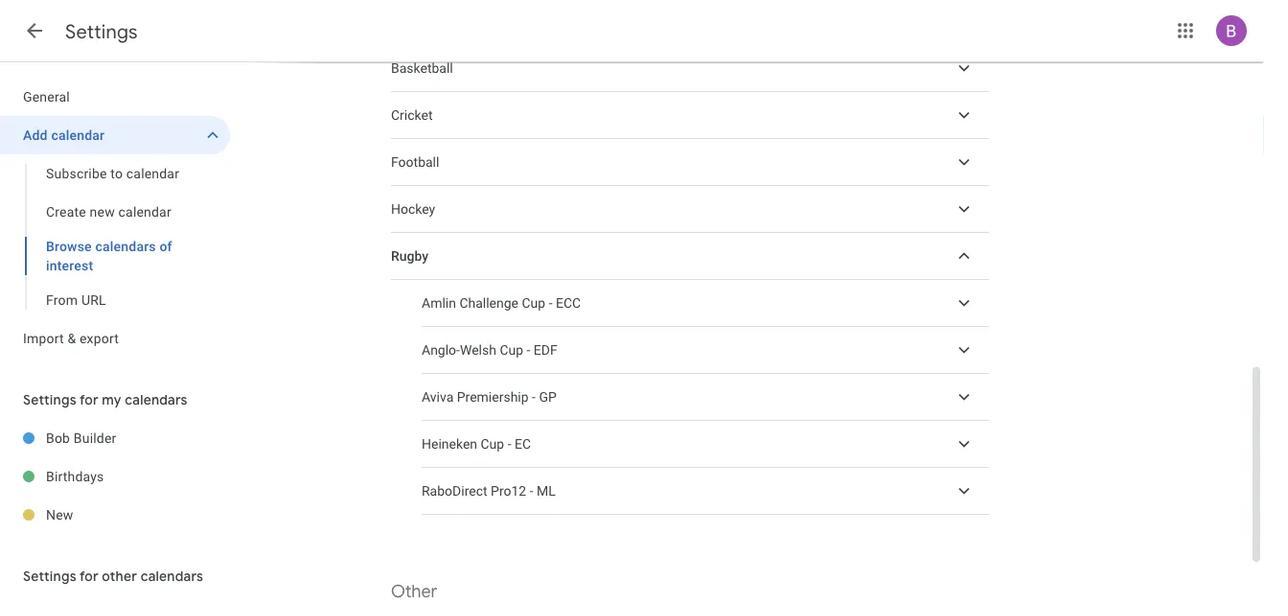 Task type: vqa. For each thing, say whether or not it's contained in the screenshot.
second for from the top
yes



Task type: describe. For each thing, give the bounding box(es) containing it.
birthdays tree item
[[0, 457, 230, 496]]

browse
[[46, 238, 92, 254]]

other
[[102, 568, 137, 585]]

calendars inside the browse calendars of interest
[[95, 238, 156, 254]]

heineken cup - ec tree item
[[422, 421, 990, 468]]

settings for settings
[[65, 19, 138, 44]]

browse calendars of interest
[[46, 238, 172, 273]]

group containing subscribe to calendar
[[0, 154, 230, 319]]

add calendar tree item
[[0, 116, 230, 154]]

hockey
[[391, 201, 436, 217]]

- for ml
[[530, 483, 534, 499]]

import & export
[[23, 330, 119, 346]]

new link
[[46, 496, 230, 534]]

calendars for my
[[125, 391, 188, 408]]

subscribe
[[46, 165, 107, 181]]

to
[[111, 165, 123, 181]]

- left edf
[[527, 342, 531, 358]]

rabodirect pro12 - ml
[[422, 483, 556, 499]]

calendars for other
[[141, 568, 203, 585]]

rabodirect pro12 - ml tree item
[[422, 468, 990, 515]]

amlin challenge cup - ecc
[[422, 295, 581, 311]]

2 vertical spatial cup
[[481, 436, 505, 452]]

from
[[46, 292, 78, 308]]

calendar for create new calendar
[[118, 204, 172, 220]]

settings heading
[[65, 19, 138, 44]]

aviva
[[422, 389, 454, 405]]

bob builder
[[46, 430, 117, 446]]

welsh
[[460, 342, 497, 358]]

challenge
[[460, 295, 519, 311]]

cricket
[[391, 107, 433, 123]]

pro12
[[491, 483, 527, 499]]

football tree item
[[391, 139, 990, 186]]

premiership
[[457, 389, 529, 405]]

bob builder tree item
[[0, 419, 230, 457]]

settings for my calendars tree
[[0, 419, 230, 534]]

of
[[160, 238, 172, 254]]

export
[[80, 330, 119, 346]]

- for ec
[[508, 436, 512, 452]]

cricket tree item
[[391, 92, 990, 139]]

ec
[[515, 436, 531, 452]]

new
[[90, 204, 115, 220]]

for for my
[[80, 391, 99, 408]]



Task type: locate. For each thing, give the bounding box(es) containing it.
add calendar
[[23, 127, 105, 143]]

1 vertical spatial for
[[80, 568, 99, 585]]

create new calendar
[[46, 204, 172, 220]]

for
[[80, 391, 99, 408], [80, 568, 99, 585]]

settings
[[65, 19, 138, 44], [23, 391, 76, 408], [23, 568, 76, 585]]

bob
[[46, 430, 70, 446]]

new
[[46, 507, 73, 523]]

settings for other calendars
[[23, 568, 203, 585]]

cup for challenge
[[522, 295, 546, 311]]

aviva premiership - gp
[[422, 389, 557, 405]]

my
[[102, 391, 122, 408]]

gp
[[539, 389, 557, 405]]

football
[[391, 154, 440, 170]]

for left my on the left bottom
[[80, 391, 99, 408]]

calendar inside add calendar tree item
[[51, 127, 105, 143]]

1 for from the top
[[80, 391, 99, 408]]

- left ml
[[530, 483, 534, 499]]

- inside tree item
[[549, 295, 553, 311]]

ml
[[537, 483, 556, 499]]

amlin
[[422, 295, 456, 311]]

settings right go back image
[[65, 19, 138, 44]]

calendars right other
[[141, 568, 203, 585]]

calendar up subscribe
[[51, 127, 105, 143]]

calendars right my on the left bottom
[[125, 391, 188, 408]]

calendar
[[51, 127, 105, 143], [126, 165, 179, 181], [118, 204, 172, 220]]

for for other
[[80, 568, 99, 585]]

2 vertical spatial calendar
[[118, 204, 172, 220]]

0 vertical spatial cup
[[522, 295, 546, 311]]

1 vertical spatial cup
[[500, 342, 524, 358]]

1 vertical spatial calendars
[[125, 391, 188, 408]]

- left ecc
[[549, 295, 553, 311]]

builder
[[74, 430, 117, 446]]

2 vertical spatial settings
[[23, 568, 76, 585]]

1 vertical spatial settings
[[23, 391, 76, 408]]

new tree item
[[0, 496, 230, 534]]

birthdays link
[[46, 457, 230, 496]]

hockey tree item
[[391, 186, 990, 233]]

tree
[[0, 78, 230, 358]]

anglo-
[[422, 342, 460, 358]]

rugby
[[391, 248, 429, 264]]

calendar right the to
[[126, 165, 179, 181]]

1 vertical spatial calendar
[[126, 165, 179, 181]]

rabodirect
[[422, 483, 488, 499]]

settings for my calendars
[[23, 391, 188, 408]]

basketball tree item
[[391, 45, 990, 92]]

cup inside tree item
[[522, 295, 546, 311]]

amlin challenge cup - ecc tree item
[[422, 280, 990, 327]]

heineken cup - ec
[[422, 436, 531, 452]]

import
[[23, 330, 64, 346]]

create
[[46, 204, 86, 220]]

cup left ec
[[481, 436, 505, 452]]

0 vertical spatial settings
[[65, 19, 138, 44]]

tree containing general
[[0, 78, 230, 358]]

anglo-welsh cup - edf
[[422, 342, 558, 358]]

&
[[68, 330, 76, 346]]

settings up bob
[[23, 391, 76, 408]]

- left ec
[[508, 436, 512, 452]]

settings for settings for my calendars
[[23, 391, 76, 408]]

calendar for subscribe to calendar
[[126, 165, 179, 181]]

0 vertical spatial calendar
[[51, 127, 105, 143]]

general
[[23, 89, 70, 105]]

cup right welsh
[[500, 342, 524, 358]]

rugby tree item
[[391, 233, 990, 280]]

cup for welsh
[[500, 342, 524, 358]]

- for gp
[[532, 389, 536, 405]]

cup
[[522, 295, 546, 311], [500, 342, 524, 358], [481, 436, 505, 452]]

cup left ecc
[[522, 295, 546, 311]]

ecc
[[556, 295, 581, 311]]

group
[[0, 154, 230, 319]]

birthdays
[[46, 468, 104, 484]]

edf
[[534, 342, 558, 358]]

aviva premiership - gp tree item
[[422, 374, 990, 421]]

0 vertical spatial calendars
[[95, 238, 156, 254]]

subscribe to calendar
[[46, 165, 179, 181]]

settings for settings for other calendars
[[23, 568, 76, 585]]

basketball
[[391, 60, 453, 76]]

interest
[[46, 257, 93, 273]]

calendars down create new calendar
[[95, 238, 156, 254]]

2 vertical spatial calendars
[[141, 568, 203, 585]]

0 vertical spatial for
[[80, 391, 99, 408]]

heineken
[[422, 436, 478, 452]]

url
[[81, 292, 106, 308]]

anglo-welsh cup - edf tree item
[[422, 327, 990, 374]]

other
[[391, 581, 438, 603]]

2 for from the top
[[80, 568, 99, 585]]

go back image
[[23, 19, 46, 42]]

add
[[23, 127, 48, 143]]

settings down new
[[23, 568, 76, 585]]

calendars
[[95, 238, 156, 254], [125, 391, 188, 408], [141, 568, 203, 585]]

for left other
[[80, 568, 99, 585]]

- left gp
[[532, 389, 536, 405]]

from url
[[46, 292, 106, 308]]

calendar up 'of'
[[118, 204, 172, 220]]

-
[[549, 295, 553, 311], [527, 342, 531, 358], [532, 389, 536, 405], [508, 436, 512, 452], [530, 483, 534, 499]]



